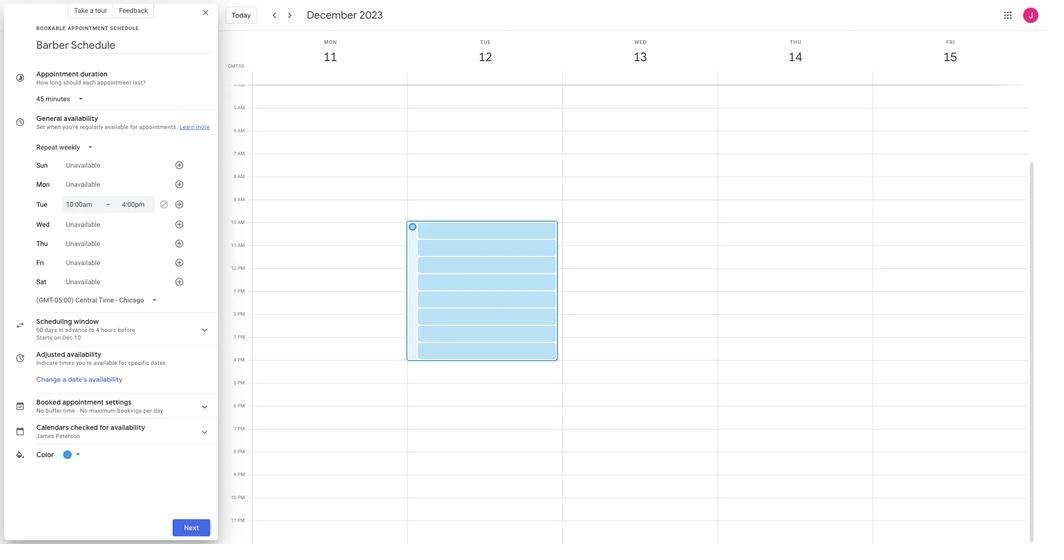 Task type: describe. For each thing, give the bounding box(es) containing it.
am for 11 am
[[238, 243, 245, 248]]

6 pm
[[234, 404, 245, 409]]

am for 9 am
[[238, 197, 245, 202]]

set
[[36, 124, 45, 131]]

for inside adjusted availability indicate times you're available for specific dates
[[119, 360, 127, 367]]

unavailable for mon
[[66, 181, 100, 188]]

peterson
[[56, 433, 80, 440]]

calendars
[[36, 424, 69, 432]]

today button
[[226, 4, 257, 27]]

am for 8 am
[[238, 174, 245, 179]]

wed 13
[[633, 39, 647, 65]]

feedback
[[119, 7, 148, 14]]

advance
[[65, 327, 88, 334]]

wed for wed 13
[[635, 39, 647, 45]]

4 for 4 pm
[[234, 358, 237, 363]]

mon for mon 11
[[324, 39, 337, 45]]

sun
[[36, 162, 48, 169]]

you're for adjusted
[[76, 360, 92, 367]]

11 column header
[[253, 31, 408, 85]]

10 for 10 pm
[[231, 496, 237, 501]]

adjusted availability indicate times you're available for specific dates
[[36, 351, 166, 367]]

5 am
[[234, 105, 245, 111]]

take
[[74, 7, 88, 14]]

grid containing 11
[[222, 31, 1036, 545]]

tuesday, december 12 element
[[475, 46, 497, 68]]

am for 7 am
[[238, 151, 245, 156]]

indicate
[[36, 360, 58, 367]]

1 no from the left
[[36, 408, 44, 415]]

buffer
[[46, 408, 62, 415]]

–
[[106, 201, 111, 209]]

fri for fri 15
[[947, 39, 956, 45]]

december 2023
[[307, 9, 383, 22]]

fri for fri
[[36, 259, 44, 267]]

10 for 10 am
[[231, 220, 236, 225]]

3 pm
[[234, 335, 245, 340]]

you're for general
[[62, 124, 78, 131]]

10 inside scheduling window 60 days in advance to 4 hours before starts on dec 10
[[74, 335, 81, 342]]

tue 12
[[478, 39, 492, 65]]

unavailable for sun
[[66, 162, 100, 169]]

05
[[239, 64, 244, 69]]

on
[[54, 335, 61, 342]]

bookable
[[36, 25, 66, 32]]

2 pm
[[234, 312, 245, 317]]

in
[[59, 327, 64, 334]]

mon for mon
[[36, 181, 50, 188]]

dates
[[151, 360, 166, 367]]

window
[[74, 318, 99, 326]]

pm for 1 pm
[[238, 289, 245, 294]]

unavailable for thu
[[66, 240, 100, 248]]

60
[[36, 327, 43, 334]]

unavailable for wed
[[66, 221, 100, 229]]

pm for 3 pm
[[238, 335, 245, 340]]

4 am
[[234, 82, 245, 88]]

settings
[[105, 398, 132, 407]]

8 pm
[[234, 450, 245, 455]]

am for 4 am
[[238, 82, 245, 88]]

scheduling
[[36, 318, 72, 326]]

4 inside scheduling window 60 days in advance to 4 hours before starts on dec 10
[[96, 327, 100, 334]]

next
[[184, 524, 199, 533]]

schedule
[[110, 25, 139, 32]]

regularly
[[80, 124, 103, 131]]

pm for 5 pm
[[238, 381, 245, 386]]

take a tour
[[74, 7, 107, 14]]

last?
[[133, 79, 146, 86]]

checked
[[70, 424, 98, 432]]

maximum
[[89, 408, 116, 415]]

gmt-05
[[228, 64, 244, 69]]

7 for 7 am
[[234, 151, 236, 156]]

tue for tue
[[36, 201, 47, 209]]

adjusted
[[36, 351, 65, 359]]

available inside 'general availability set when you're regularly available for appointments. learn more'
[[105, 124, 129, 131]]

thursday, december 14 element
[[785, 46, 807, 68]]

specific
[[128, 360, 149, 367]]

2 no from the left
[[80, 408, 88, 415]]

pm for 8 pm
[[238, 450, 245, 455]]

End time on Tuesdays text field
[[122, 199, 151, 210]]

Add title text field
[[36, 38, 210, 53]]

5 pm
[[234, 381, 245, 386]]

9 for 9 pm
[[234, 473, 237, 478]]

10 am
[[231, 220, 245, 225]]

Start time on Tuesdays text field
[[66, 199, 95, 210]]

1
[[234, 289, 237, 294]]

6 am
[[234, 128, 245, 133]]

change a date's availability button
[[33, 371, 126, 388]]

thu for thu 14
[[790, 39, 802, 45]]

december
[[307, 9, 357, 22]]

unavailable for fri
[[66, 259, 100, 267]]

availability inside calendars checked for availability james peterson
[[111, 424, 145, 432]]

hours
[[101, 327, 116, 334]]

6 for 6 pm
[[234, 404, 237, 409]]

11 for 11 am
[[231, 243, 236, 248]]

appointment inside "appointment duration how long should each appointment last?"
[[97, 79, 131, 86]]

9 am
[[234, 197, 245, 202]]

3
[[234, 335, 237, 340]]

appointment
[[68, 25, 108, 32]]

pm for 9 pm
[[238, 473, 245, 478]]

14 column header
[[718, 31, 873, 85]]

am for 10 am
[[238, 220, 245, 225]]

scheduling window 60 days in advance to 4 hours before starts on dec 10
[[36, 318, 135, 342]]

am for 5 am
[[238, 105, 245, 111]]

calendars checked for availability james peterson
[[36, 424, 145, 440]]

how
[[36, 79, 48, 86]]

7 pm
[[234, 427, 245, 432]]



Task type: locate. For each thing, give the bounding box(es) containing it.
am up 7 am
[[238, 128, 245, 133]]

4 right to
[[96, 327, 100, 334]]

1 vertical spatial wed
[[36, 221, 50, 229]]

for left appointments. at the left of page
[[130, 124, 138, 131]]

grid
[[222, 31, 1036, 545]]

0 vertical spatial fri
[[947, 39, 956, 45]]

2 pm from the top
[[238, 289, 245, 294]]

pm for 4 pm
[[238, 358, 245, 363]]

tour
[[95, 7, 107, 14]]

3 unavailable from the top
[[66, 221, 100, 229]]

0 vertical spatial for
[[130, 124, 138, 131]]

wednesday, december 13 element
[[630, 46, 652, 68]]

am down 8 am
[[238, 197, 245, 202]]

availability down bookings
[[111, 424, 145, 432]]

no
[[36, 408, 44, 415], [80, 408, 88, 415]]

for
[[130, 124, 138, 131], [119, 360, 127, 367], [100, 424, 109, 432]]

1 vertical spatial a
[[63, 376, 66, 384]]

10 down advance
[[74, 335, 81, 342]]

1 vertical spatial 10
[[74, 335, 81, 342]]

wed inside wed 13
[[635, 39, 647, 45]]

take a tour button
[[68, 3, 113, 18]]

a for take
[[90, 7, 94, 14]]

6 for 6 am
[[234, 128, 236, 133]]

14
[[788, 49, 802, 65]]

mon up monday, december 11 element
[[324, 39, 337, 45]]

11
[[323, 49, 337, 65], [231, 243, 236, 248], [231, 519, 237, 524]]

you're right when
[[62, 124, 78, 131]]

mon 11
[[323, 39, 337, 65]]

thu 14
[[788, 39, 802, 65]]

0 vertical spatial 5
[[234, 105, 236, 111]]

1 vertical spatial 7
[[234, 427, 237, 432]]

5 up 6 pm
[[234, 381, 237, 386]]

4 for 4 am
[[234, 82, 236, 88]]

0 horizontal spatial tue
[[36, 201, 47, 209]]

pm down 4 pm
[[238, 381, 245, 386]]

1 6 from the top
[[234, 128, 236, 133]]

no right '·'
[[80, 408, 88, 415]]

8 down 7 am
[[234, 174, 236, 179]]

0 horizontal spatial thu
[[36, 240, 48, 248]]

pm right 1
[[238, 289, 245, 294]]

8 for 8 am
[[234, 174, 236, 179]]

5 unavailable from the top
[[66, 259, 100, 267]]

2 8 from the top
[[234, 450, 237, 455]]

2 am from the top
[[238, 105, 245, 111]]

1 am from the top
[[238, 82, 245, 88]]

duration
[[80, 70, 108, 78]]

0 vertical spatial a
[[90, 7, 94, 14]]

12
[[478, 49, 492, 65], [231, 266, 237, 271]]

0 vertical spatial mon
[[324, 39, 337, 45]]

9 pm from the top
[[238, 450, 245, 455]]

tue up the tuesday, december 12 element
[[481, 39, 491, 45]]

pm down 10 pm
[[238, 519, 245, 524]]

1 vertical spatial 11
[[231, 243, 236, 248]]

appointment duration how long should each appointment last?
[[36, 70, 146, 86]]

6 up 7 am
[[234, 128, 236, 133]]

6 unavailable from the top
[[66, 278, 100, 286]]

to
[[89, 327, 95, 334]]

11 down december on the top of the page
[[323, 49, 337, 65]]

0 horizontal spatial wed
[[36, 221, 50, 229]]

a left "tour"
[[90, 7, 94, 14]]

pm up 8 pm
[[238, 427, 245, 432]]

availability inside adjusted availability indicate times you're available for specific dates
[[67, 351, 101, 359]]

0 horizontal spatial a
[[63, 376, 66, 384]]

7 am from the top
[[238, 220, 245, 225]]

0 horizontal spatial fri
[[36, 259, 44, 267]]

0 horizontal spatial mon
[[36, 181, 50, 188]]

mon
[[324, 39, 337, 45], [36, 181, 50, 188]]

10 up the 11 pm
[[231, 496, 237, 501]]

am
[[238, 82, 245, 88], [238, 105, 245, 111], [238, 128, 245, 133], [238, 151, 245, 156], [238, 174, 245, 179], [238, 197, 245, 202], [238, 220, 245, 225], [238, 243, 245, 248]]

8 down 7 pm
[[234, 450, 237, 455]]

0 vertical spatial wed
[[635, 39, 647, 45]]

2 unavailable from the top
[[66, 181, 100, 188]]

am for 6 am
[[238, 128, 245, 133]]

feedback button
[[113, 3, 154, 18]]

am down 9 am at the top left of the page
[[238, 220, 245, 225]]

thu inside thu 14
[[790, 39, 802, 45]]

1 vertical spatial 6
[[234, 404, 237, 409]]

5 up the 6 am
[[234, 105, 236, 111]]

1 7 from the top
[[234, 151, 236, 156]]

11 pm from the top
[[238, 496, 245, 501]]

1 unavailable from the top
[[66, 162, 100, 169]]

1 5 from the top
[[234, 105, 236, 111]]

1 vertical spatial available
[[94, 360, 117, 367]]

a inside take a tour button
[[90, 7, 94, 14]]

2 vertical spatial 4
[[234, 358, 237, 363]]

5 for 5 pm
[[234, 381, 237, 386]]

sat
[[36, 278, 46, 286]]

pm for 6 pm
[[238, 404, 245, 409]]

appointment up '·'
[[62, 398, 104, 407]]

0 vertical spatial 4
[[234, 82, 236, 88]]

2 vertical spatial 10
[[231, 496, 237, 501]]

tue for tue 12
[[481, 39, 491, 45]]

9 up 10 am
[[234, 197, 236, 202]]

wed for wed
[[36, 221, 50, 229]]

9 for 9 am
[[234, 197, 236, 202]]

1 vertical spatial 8
[[234, 450, 237, 455]]

day
[[154, 408, 163, 415]]

bookable appointment schedule
[[36, 25, 139, 32]]

appointment inside booked appointment settings no buffer time · no maximum bookings per day
[[62, 398, 104, 407]]

fri up 15
[[947, 39, 956, 45]]

13 column header
[[563, 31, 718, 85]]

available inside adjusted availability indicate times you're available for specific dates
[[94, 360, 117, 367]]

2 vertical spatial 11
[[231, 519, 237, 524]]

12 inside column header
[[478, 49, 492, 65]]

2 5 from the top
[[234, 381, 237, 386]]

13
[[633, 49, 647, 65]]

8
[[234, 174, 236, 179], [234, 450, 237, 455]]

friday, december 15 element
[[940, 46, 962, 68]]

gmt-
[[228, 64, 239, 69]]

starts
[[36, 335, 53, 342]]

7 up 8 pm
[[234, 427, 237, 432]]

1 vertical spatial 4
[[96, 327, 100, 334]]

thu up 14
[[790, 39, 802, 45]]

when
[[47, 124, 61, 131]]

8 am from the top
[[238, 243, 245, 248]]

for inside 'general availability set when you're regularly available for appointments. learn more'
[[130, 124, 138, 131]]

7 pm from the top
[[238, 404, 245, 409]]

days
[[45, 327, 57, 334]]

1 horizontal spatial 12
[[478, 49, 492, 65]]

0 vertical spatial 12
[[478, 49, 492, 65]]

availability down adjusted availability indicate times you're available for specific dates
[[89, 376, 123, 384]]

10 pm
[[231, 496, 245, 501]]

tue
[[481, 39, 491, 45], [36, 201, 47, 209]]

6 am from the top
[[238, 197, 245, 202]]

time
[[63, 408, 75, 415]]

0 vertical spatial 11
[[323, 49, 337, 65]]

availability up times
[[67, 351, 101, 359]]

1 horizontal spatial no
[[80, 408, 88, 415]]

7 am
[[234, 151, 245, 156]]

0 vertical spatial you're
[[62, 124, 78, 131]]

2 7 from the top
[[234, 427, 237, 432]]

availability inside 'general availability set when you're regularly available for appointments. learn more'
[[64, 114, 98, 123]]

12 pm from the top
[[238, 519, 245, 524]]

4 am from the top
[[238, 151, 245, 156]]

you're up change a date's availability button
[[76, 360, 92, 367]]

bookings
[[117, 408, 142, 415]]

2023
[[360, 9, 383, 22]]

pm for 7 pm
[[238, 427, 245, 432]]

11 am
[[231, 243, 245, 248]]

mon inside mon 11
[[324, 39, 337, 45]]

5 am from the top
[[238, 174, 245, 179]]

1 vertical spatial mon
[[36, 181, 50, 188]]

pm down 5 pm
[[238, 404, 245, 409]]

10
[[231, 220, 236, 225], [74, 335, 81, 342], [231, 496, 237, 501]]

next button
[[173, 517, 210, 540]]

availability up regularly
[[64, 114, 98, 123]]

11 down 10 pm
[[231, 519, 237, 524]]

am down 7 am
[[238, 174, 245, 179]]

no down booked at the bottom left of the page
[[36, 408, 44, 415]]

4 pm from the top
[[238, 335, 245, 340]]

booked
[[36, 398, 61, 407]]

1 horizontal spatial wed
[[635, 39, 647, 45]]

unavailable for sat
[[66, 278, 100, 286]]

6 pm from the top
[[238, 381, 245, 386]]

am down the 4 am
[[238, 105, 245, 111]]

monday, december 11 element
[[320, 46, 342, 68]]

8 pm from the top
[[238, 427, 245, 432]]

availability inside change a date's availability button
[[89, 376, 123, 384]]

4
[[234, 82, 236, 88], [96, 327, 100, 334], [234, 358, 237, 363]]

1 9 from the top
[[234, 197, 236, 202]]

pm right the '2'
[[238, 312, 245, 317]]

thu
[[790, 39, 802, 45], [36, 240, 48, 248]]

learn more link
[[180, 124, 210, 131]]

a inside change a date's availability button
[[63, 376, 66, 384]]

0 horizontal spatial 12
[[231, 266, 237, 271]]

you're inside 'general availability set when you're regularly available for appointments. learn more'
[[62, 124, 78, 131]]

pm down 8 pm
[[238, 473, 245, 478]]

3 pm from the top
[[238, 312, 245, 317]]

general availability set when you're regularly available for appointments. learn more
[[36, 114, 210, 131]]

1 horizontal spatial thu
[[790, 39, 802, 45]]

1 pm from the top
[[238, 266, 245, 271]]

unavailable all day image
[[157, 197, 172, 212]]

2 horizontal spatial for
[[130, 124, 138, 131]]

mon down sun
[[36, 181, 50, 188]]

15 column header
[[873, 31, 1029, 85]]

10 up 11 am
[[231, 220, 236, 225]]

1 horizontal spatial a
[[90, 7, 94, 14]]

12 pm
[[231, 266, 245, 271]]

11 inside mon 11
[[323, 49, 337, 65]]

4 unavailable from the top
[[66, 240, 100, 248]]

4 down 3
[[234, 358, 237, 363]]

for inside calendars checked for availability james peterson
[[100, 424, 109, 432]]

more
[[196, 124, 210, 131]]

james
[[36, 433, 54, 440]]

12 column header
[[408, 31, 563, 85]]

thu for thu
[[36, 240, 48, 248]]

wed
[[635, 39, 647, 45], [36, 221, 50, 229]]

11 down 10 am
[[231, 243, 236, 248]]

fri
[[947, 39, 956, 45], [36, 259, 44, 267]]

1 vertical spatial thu
[[36, 240, 48, 248]]

0 horizontal spatial for
[[100, 424, 109, 432]]

1 horizontal spatial fri
[[947, 39, 956, 45]]

·
[[77, 408, 78, 415]]

10 pm from the top
[[238, 473, 245, 478]]

fri inside fri 15
[[947, 39, 956, 45]]

1 vertical spatial appointment
[[62, 398, 104, 407]]

thu up sat
[[36, 240, 48, 248]]

9 up 10 pm
[[234, 473, 237, 478]]

appointment down duration
[[97, 79, 131, 86]]

6 down 5 pm
[[234, 404, 237, 409]]

2 vertical spatial for
[[100, 424, 109, 432]]

fri up sat
[[36, 259, 44, 267]]

0 vertical spatial 8
[[234, 174, 236, 179]]

available
[[105, 124, 129, 131], [94, 360, 117, 367]]

None field
[[33, 90, 91, 108], [33, 139, 101, 156], [33, 292, 165, 309], [33, 90, 91, 108], [33, 139, 101, 156], [33, 292, 165, 309]]

1 horizontal spatial tue
[[481, 39, 491, 45]]

5 pm from the top
[[238, 358, 245, 363]]

0 vertical spatial tue
[[481, 39, 491, 45]]

5
[[234, 105, 236, 111], [234, 381, 237, 386]]

pm for 2 pm
[[238, 312, 245, 317]]

pm for 10 pm
[[238, 496, 245, 501]]

7
[[234, 151, 236, 156], [234, 427, 237, 432]]

unavailable
[[66, 162, 100, 169], [66, 181, 100, 188], [66, 221, 100, 229], [66, 240, 100, 248], [66, 259, 100, 267], [66, 278, 100, 286]]

change
[[36, 376, 61, 384]]

pm up "9 pm"
[[238, 450, 245, 455]]

available up the change a date's availability
[[94, 360, 117, 367]]

2
[[234, 312, 237, 317]]

tue left start time on tuesdays text box on the top of the page
[[36, 201, 47, 209]]

fri 15
[[944, 39, 957, 65]]

am up 8 am
[[238, 151, 245, 156]]

each
[[83, 79, 96, 86]]

for left the specific
[[119, 360, 127, 367]]

8 am
[[234, 174, 245, 179]]

1 vertical spatial you're
[[76, 360, 92, 367]]

2 9 from the top
[[234, 473, 237, 478]]

per
[[144, 408, 152, 415]]

11 for 11 pm
[[231, 519, 237, 524]]

booked appointment settings no buffer time · no maximum bookings per day
[[36, 398, 163, 415]]

learn
[[180, 124, 195, 131]]

0 vertical spatial 10
[[231, 220, 236, 225]]

am up 12 pm
[[238, 243, 245, 248]]

0 vertical spatial available
[[105, 124, 129, 131]]

dec
[[62, 335, 73, 342]]

1 horizontal spatial mon
[[324, 39, 337, 45]]

pm for 12 pm
[[238, 266, 245, 271]]

pm for 11 pm
[[238, 519, 245, 524]]

general
[[36, 114, 62, 123]]

you're
[[62, 124, 78, 131], [76, 360, 92, 367]]

7 up 8 am
[[234, 151, 236, 156]]

long
[[50, 79, 62, 86]]

appointments.
[[139, 124, 178, 131]]

color
[[36, 451, 54, 460]]

2 6 from the top
[[234, 404, 237, 409]]

4 down gmt-05
[[234, 82, 236, 88]]

0 vertical spatial thu
[[790, 39, 802, 45]]

1 vertical spatial 9
[[234, 473, 237, 478]]

0 horizontal spatial no
[[36, 408, 44, 415]]

0 vertical spatial appointment
[[97, 79, 131, 86]]

am down 05
[[238, 82, 245, 88]]

date's
[[68, 376, 87, 384]]

available right regularly
[[105, 124, 129, 131]]

tue inside tue 12
[[481, 39, 491, 45]]

1 pm
[[234, 289, 245, 294]]

0 vertical spatial 9
[[234, 197, 236, 202]]

1 horizontal spatial for
[[119, 360, 127, 367]]

9 pm
[[234, 473, 245, 478]]

today
[[232, 11, 251, 20]]

times
[[59, 360, 74, 367]]

pm up 1 pm at the bottom
[[238, 266, 245, 271]]

8 for 8 pm
[[234, 450, 237, 455]]

7 for 7 pm
[[234, 427, 237, 432]]

1 vertical spatial tue
[[36, 201, 47, 209]]

you're inside adjusted availability indicate times you're available for specific dates
[[76, 360, 92, 367]]

1 vertical spatial for
[[119, 360, 127, 367]]

1 8 from the top
[[234, 174, 236, 179]]

1 vertical spatial fri
[[36, 259, 44, 267]]

a left date's
[[63, 376, 66, 384]]

pm down "9 pm"
[[238, 496, 245, 501]]

1 vertical spatial 12
[[231, 266, 237, 271]]

pm right 3
[[238, 335, 245, 340]]

11 pm
[[231, 519, 245, 524]]

0 vertical spatial 6
[[234, 128, 236, 133]]

1 vertical spatial 5
[[234, 381, 237, 386]]

3 am from the top
[[238, 128, 245, 133]]

5 for 5 am
[[234, 105, 236, 111]]

for down maximum
[[100, 424, 109, 432]]

a for change
[[63, 376, 66, 384]]

0 vertical spatial 7
[[234, 151, 236, 156]]

should
[[63, 79, 81, 86]]

pm down 3 pm
[[238, 358, 245, 363]]



Task type: vqa. For each thing, say whether or not it's contained in the screenshot.


